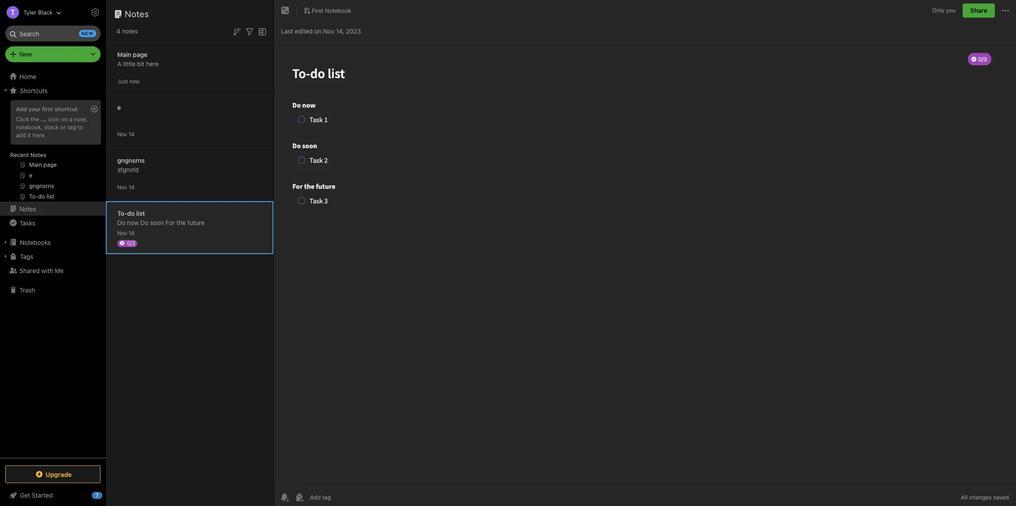 Task type: describe. For each thing, give the bounding box(es) containing it.
4
[[116, 27, 120, 35]]

2 14 from the top
[[129, 184, 135, 190]]

here.
[[33, 131, 46, 138]]

1 do from the left
[[117, 219, 125, 226]]

2 nov 14 from the top
[[117, 184, 135, 190]]

last edited on nov 14, 2023
[[281, 27, 361, 35]]

shared with me link
[[0, 263, 105, 278]]

tags button
[[0, 249, 105, 263]]

4 notes
[[116, 27, 138, 35]]

for
[[166, 219, 175, 226]]

tree containing home
[[0, 69, 106, 458]]

tasks
[[19, 219, 35, 227]]

or
[[60, 123, 66, 131]]

just now
[[117, 78, 140, 84]]

get
[[20, 491, 30, 499]]

do now do soon for the future
[[117, 219, 205, 226]]

expand tags image
[[2, 253, 9, 260]]

0/3
[[127, 240, 135, 246]]

notes
[[122, 27, 138, 35]]

note,
[[74, 116, 88, 123]]

3 nov 14 from the top
[[117, 230, 135, 236]]

group containing add your first shortcut
[[0, 98, 105, 205]]

Sort options field
[[232, 26, 242, 37]]

trash
[[19, 286, 35, 294]]

nov up 0/3
[[117, 230, 127, 236]]

2023
[[346, 27, 361, 35]]

me
[[55, 267, 64, 274]]

a
[[117, 60, 121, 67]]

list
[[136, 209, 145, 217]]

7
[[96, 492, 98, 498]]

first
[[312, 7, 324, 14]]

shortcut
[[55, 105, 78, 113]]

a
[[69, 116, 72, 123]]

notebooks link
[[0, 235, 105, 249]]

saved
[[994, 494, 1009, 501]]

all changes saved
[[961, 494, 1009, 501]]

share button
[[963, 4, 995, 18]]

new search field
[[11, 26, 96, 41]]

3 14 from the top
[[129, 230, 135, 236]]

it
[[28, 131, 31, 138]]

Add tag field
[[309, 493, 375, 501]]

note window element
[[274, 0, 1017, 506]]

get started
[[20, 491, 53, 499]]

main page
[[117, 51, 148, 58]]

to
[[78, 123, 83, 131]]

new button
[[5, 46, 101, 62]]

changes
[[970, 494, 992, 501]]

shared
[[19, 267, 40, 274]]

click
[[16, 116, 29, 123]]

a little bit here
[[117, 60, 159, 67]]

with
[[41, 267, 53, 274]]

bit
[[137, 60, 144, 67]]

icon on a note, notebook, stack or tag to add it here.
[[16, 116, 88, 138]]

e
[[117, 103, 121, 111]]

black
[[38, 9, 53, 16]]

only you
[[933, 7, 956, 14]]

you
[[946, 7, 956, 14]]

2 do from the left
[[140, 219, 148, 226]]

Add filters field
[[244, 26, 255, 37]]

1 vertical spatial the
[[177, 219, 186, 226]]

on inside note window element
[[314, 27, 322, 35]]

started
[[32, 491, 53, 499]]

gngnsrns
[[117, 156, 145, 164]]

tag
[[67, 123, 76, 131]]

now for just
[[129, 78, 140, 84]]



Task type: locate. For each thing, give the bounding box(es) containing it.
group
[[0, 98, 105, 205]]

on right edited
[[314, 27, 322, 35]]

1 horizontal spatial do
[[140, 219, 148, 226]]

first notebook button
[[301, 4, 354, 17]]

expand note image
[[280, 5, 291, 16]]

first notebook
[[312, 7, 351, 14]]

nov 14 down sfgnsfd
[[117, 184, 135, 190]]

14 up the gngnsrns
[[129, 131, 135, 137]]

tyler black
[[23, 9, 53, 16]]

1 vertical spatial notes
[[30, 151, 46, 158]]

2 vertical spatial 14
[[129, 230, 135, 236]]

notebooks
[[20, 238, 51, 246]]

add your first shortcut
[[16, 105, 78, 113]]

notes up tasks
[[19, 205, 36, 212]]

Help and Learning task checklist field
[[0, 488, 106, 503]]

on inside icon on a note, notebook, stack or tag to add it here.
[[61, 116, 68, 123]]

do
[[127, 209, 135, 217]]

new
[[81, 30, 94, 36]]

...
[[41, 116, 47, 123]]

add
[[16, 131, 26, 138]]

add filters image
[[244, 26, 255, 37]]

recent
[[10, 151, 29, 158]]

nov left 14,
[[323, 27, 335, 35]]

1 horizontal spatial on
[[314, 27, 322, 35]]

2 vertical spatial nov 14
[[117, 230, 135, 236]]

now right just
[[129, 78, 140, 84]]

Account field
[[0, 4, 61, 21]]

nov down the e
[[117, 131, 127, 137]]

edited
[[295, 27, 313, 35]]

0 vertical spatial 14
[[129, 131, 135, 137]]

page
[[133, 51, 148, 58]]

0 vertical spatial now
[[129, 78, 140, 84]]

stack
[[44, 123, 59, 131]]

notebook,
[[16, 123, 43, 131]]

tags
[[20, 253, 33, 260]]

nov 14 up 0/3
[[117, 230, 135, 236]]

main
[[117, 51, 131, 58]]

expand notebooks image
[[2, 239, 9, 246]]

do
[[117, 219, 125, 226], [140, 219, 148, 226]]

14 up 0/3
[[129, 230, 135, 236]]

14
[[129, 131, 135, 137], [129, 184, 135, 190], [129, 230, 135, 236]]

0 horizontal spatial on
[[61, 116, 68, 123]]

add tag image
[[294, 492, 305, 503]]

add a reminder image
[[279, 492, 290, 503]]

notebook
[[325, 7, 351, 14]]

now down to-do list
[[127, 219, 139, 226]]

recent notes
[[10, 151, 46, 158]]

nov
[[323, 27, 335, 35], [117, 131, 127, 137], [117, 184, 127, 190], [117, 230, 127, 236]]

nov 14 up the gngnsrns
[[117, 131, 135, 137]]

trash link
[[0, 283, 105, 297]]

your
[[28, 105, 41, 113]]

tasks button
[[0, 216, 105, 230]]

shortcuts
[[20, 87, 48, 94]]

tree
[[0, 69, 106, 458]]

notes up notes
[[125, 9, 149, 19]]

1 vertical spatial 14
[[129, 184, 135, 190]]

settings image
[[90, 7, 101, 18]]

home
[[19, 73, 36, 80]]

on left "a"
[[61, 116, 68, 123]]

0 horizontal spatial do
[[117, 219, 125, 226]]

new
[[19, 50, 32, 58]]

notes link
[[0, 202, 105, 216]]

the right for
[[177, 219, 186, 226]]

to-
[[117, 209, 127, 217]]

do down the list on the top of page
[[140, 219, 148, 226]]

soon
[[150, 219, 164, 226]]

only
[[933, 7, 945, 14]]

0 vertical spatial notes
[[125, 9, 149, 19]]

share
[[971, 7, 988, 14]]

the
[[31, 116, 39, 123], [177, 219, 186, 226]]

icon
[[48, 116, 60, 123]]

the inside group
[[31, 116, 39, 123]]

sfgnsfd
[[117, 166, 139, 173]]

upgrade button
[[5, 465, 101, 483]]

14 down sfgnsfd
[[129, 184, 135, 190]]

2 vertical spatial notes
[[19, 205, 36, 212]]

future
[[188, 219, 205, 226]]

1 nov 14 from the top
[[117, 131, 135, 137]]

1 vertical spatial now
[[127, 219, 139, 226]]

1 vertical spatial on
[[61, 116, 68, 123]]

0 horizontal spatial the
[[31, 116, 39, 123]]

0 vertical spatial nov 14
[[117, 131, 135, 137]]

little
[[123, 60, 135, 67]]

0 vertical spatial the
[[31, 116, 39, 123]]

click the ...
[[16, 116, 47, 123]]

View options field
[[255, 26, 268, 37]]

shared with me
[[19, 267, 64, 274]]

tyler
[[23, 9, 37, 16]]

home link
[[0, 69, 106, 83]]

on
[[314, 27, 322, 35], [61, 116, 68, 123]]

1 14 from the top
[[129, 131, 135, 137]]

add
[[16, 105, 27, 113]]

notes inside group
[[30, 151, 46, 158]]

here
[[146, 60, 159, 67]]

Search text field
[[11, 26, 94, 41]]

Note Editor text field
[[274, 42, 1017, 488]]

to-do list
[[117, 209, 145, 217]]

all
[[961, 494, 968, 501]]

more actions image
[[1001, 5, 1011, 16]]

click to collapse image
[[103, 490, 109, 500]]

just
[[117, 78, 128, 84]]

14,
[[336, 27, 344, 35]]

upgrade
[[46, 471, 72, 478]]

1 horizontal spatial the
[[177, 219, 186, 226]]

the left ...
[[31, 116, 39, 123]]

notes right recent
[[30, 151, 46, 158]]

now
[[129, 78, 140, 84], [127, 219, 139, 226]]

now for do
[[127, 219, 139, 226]]

0 vertical spatial on
[[314, 27, 322, 35]]

last
[[281, 27, 293, 35]]

nov inside note window element
[[323, 27, 335, 35]]

nov down sfgnsfd
[[117, 184, 127, 190]]

do down to-
[[117, 219, 125, 226]]

nov 14
[[117, 131, 135, 137], [117, 184, 135, 190], [117, 230, 135, 236]]

More actions field
[[1001, 4, 1011, 18]]

1 vertical spatial nov 14
[[117, 184, 135, 190]]

first
[[42, 105, 53, 113]]

notes
[[125, 9, 149, 19], [30, 151, 46, 158], [19, 205, 36, 212]]

shortcuts button
[[0, 83, 105, 98]]



Task type: vqa. For each thing, say whether or not it's contained in the screenshot.
note
no



